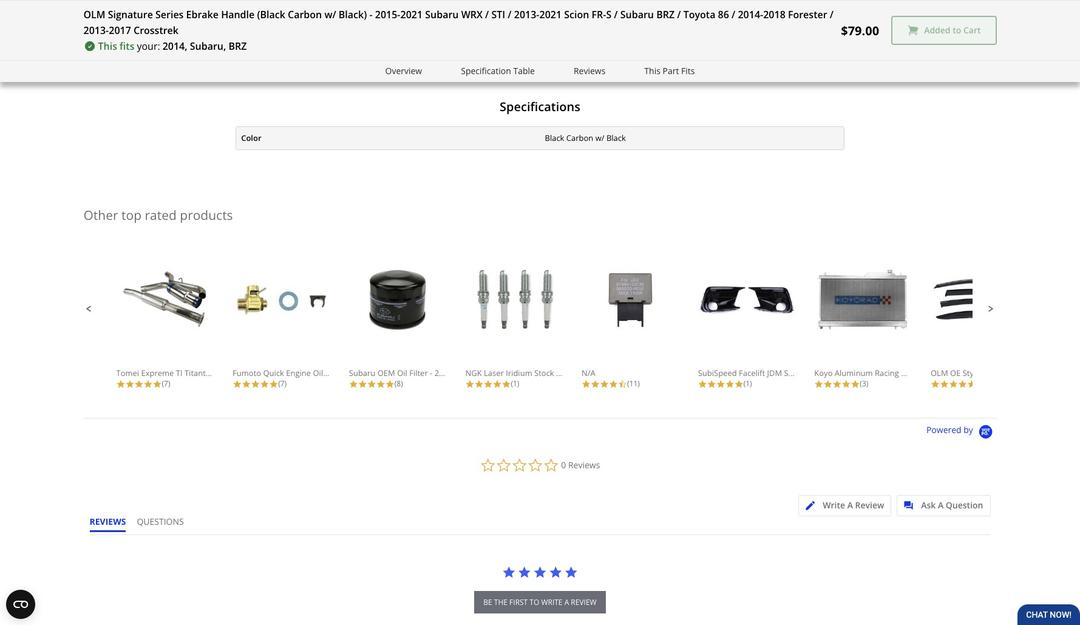 Task type: describe. For each thing, give the bounding box(es) containing it.
aluminum
[[835, 368, 873, 379]]

n/a
[[582, 368, 596, 379]]

rated
[[145, 207, 177, 224]]

(8)
[[395, 379, 403, 389]]

reviews link
[[574, 64, 606, 78]]

added
[[925, 24, 951, 36]]

subispeed facelift jdm style... link
[[698, 268, 808, 379]]

1 vertical spatial carbon
[[567, 133, 594, 144]]

series
[[156, 8, 184, 21]]

- right 'filter'
[[430, 368, 433, 379]]

dialog image
[[905, 501, 920, 511]]

first
[[510, 597, 528, 608]]

cart
[[964, 24, 981, 36]]

koyo aluminum racing radiator -...
[[815, 368, 944, 379]]

added to cart button
[[892, 16, 997, 45]]

stock
[[535, 368, 554, 379]]

2014,
[[163, 39, 187, 53]]

olm for olm oe style rain guards -...
[[931, 368, 949, 379]]

write a review button
[[799, 495, 892, 517]]

black)
[[339, 8, 367, 21]]

this part fits link
[[645, 64, 695, 78]]

question
[[946, 500, 984, 511]]

olm oe style rain guards -... link
[[931, 268, 1039, 379]]

open widget image
[[6, 590, 35, 619]]

write
[[542, 597, 563, 608]]

this for this part fits
[[645, 65, 661, 77]]

handle
[[221, 8, 255, 21]]

- inside "olm signature series ebrake handle (black carbon w/ black) - 2015-2021 subaru wrx / sti / 2013-2021 scion fr-s / subaru brz / toyota 86 / 2014-2018 forester / 2013-2017 crosstrek"
[[370, 8, 373, 21]]

be
[[484, 597, 493, 608]]

0 vertical spatial reviews
[[574, 65, 606, 77]]

review
[[856, 500, 885, 511]]

2015-
[[375, 8, 401, 21]]

7 total reviews element for expreme
[[116, 379, 214, 389]]

- right "radiator" on the bottom right of the page
[[935, 368, 937, 379]]

2015+
[[435, 368, 457, 379]]

wrx inside "olm signature series ebrake handle (black carbon w/ black) - 2015-2021 subaru wrx / sti / 2013-2021 scion fr-s / subaru brz / toyota 86 / 2014-2018 forester / 2013-2017 crosstrek"
[[461, 8, 483, 21]]

a for write
[[848, 500, 853, 511]]

by
[[964, 424, 974, 436]]

overview link
[[385, 64, 422, 78]]

specifications
[[500, 98, 581, 115]]

6 / from the left
[[830, 8, 834, 21]]

5 / from the left
[[732, 8, 736, 21]]

write a review
[[823, 500, 885, 511]]

subispeed facelift jdm style...
[[698, 368, 808, 379]]

(1) for facelift
[[744, 379, 752, 389]]

2 black from the left
[[607, 133, 626, 144]]

1 total reviews element for facelift
[[698, 379, 796, 389]]

oe
[[951, 368, 961, 379]]

a
[[565, 597, 569, 608]]

style...
[[785, 368, 808, 379]]

a for ask
[[939, 500, 944, 511]]

86
[[718, 8, 730, 21]]

part
[[663, 65, 679, 77]]

specification table link
[[461, 64, 535, 78]]

olm oe style rain guards -...
[[931, 368, 1039, 379]]

(2)
[[977, 379, 985, 389]]

tomei expreme ti titantium cat-back... link
[[116, 268, 260, 379]]

tomei
[[116, 368, 139, 379]]

2 total reviews element
[[931, 379, 1028, 389]]

filter
[[410, 368, 428, 379]]

... inside 'olm oe style rain guards -...' link
[[1032, 368, 1039, 379]]

4 / from the left
[[678, 8, 681, 21]]

the
[[494, 597, 508, 608]]

ti
[[176, 368, 183, 379]]

- right guards
[[1030, 368, 1032, 379]]

ask
[[922, 500, 936, 511]]

specification table
[[461, 65, 535, 77]]

to inside added to cart button
[[953, 24, 962, 36]]

titantium
[[185, 368, 220, 379]]

1 oil from the left
[[313, 368, 323, 379]]

be the first to write a review button
[[475, 591, 606, 614]]

1 vertical spatial w/
[[596, 133, 605, 144]]

valve...
[[348, 368, 373, 379]]

half star image
[[618, 380, 628, 389]]

be the first to write a review
[[484, 597, 597, 608]]

subaru oem oil filter - 2015+ wrx
[[349, 368, 476, 379]]

(3)
[[860, 379, 869, 389]]

reviews
[[90, 516, 126, 528]]

quick
[[263, 368, 284, 379]]

range...
[[576, 368, 605, 379]]

jdm
[[768, 368, 783, 379]]

oem
[[378, 368, 395, 379]]

crosstrek
[[134, 24, 179, 37]]

1 vertical spatial reviews
[[569, 459, 600, 471]]

(black
[[257, 8, 285, 21]]

color
[[241, 133, 262, 144]]

radiator
[[902, 368, 933, 379]]



Task type: locate. For each thing, give the bounding box(es) containing it.
1 horizontal spatial carbon
[[567, 133, 594, 144]]

to left the cart at top
[[953, 24, 962, 36]]

1 vertical spatial olm
[[931, 368, 949, 379]]

ebrake
[[186, 8, 219, 21]]

fits
[[120, 39, 135, 53]]

brz left toyota
[[657, 8, 675, 21]]

1 vertical spatial this
[[645, 65, 661, 77]]

2 1 total reviews element from the left
[[698, 379, 796, 389]]

0 vertical spatial carbon
[[288, 8, 322, 21]]

0 horizontal spatial oil
[[313, 368, 323, 379]]

a right ask
[[939, 500, 944, 511]]

8 total reviews element
[[349, 379, 446, 389]]

1 vertical spatial wrx
[[459, 368, 476, 379]]

olm signature series ebrake handle (black carbon w/ black) - 2015-2021 subaru wrx / sti / 2013-2021 scion fr-s / subaru brz / toyota 86 / 2014-2018 forester / 2013-2017 crosstrek
[[84, 8, 834, 37]]

0 vertical spatial to
[[953, 24, 962, 36]]

(7) for quick
[[278, 379, 287, 389]]

1 horizontal spatial to
[[953, 24, 962, 36]]

0 horizontal spatial 2013-
[[84, 24, 109, 37]]

this left part
[[645, 65, 661, 77]]

1 total reviews element for laser
[[466, 379, 563, 389]]

olm
[[84, 8, 105, 21], [931, 368, 949, 379]]

1 horizontal spatial brz
[[657, 8, 675, 21]]

(7)
[[162, 379, 170, 389], [278, 379, 287, 389]]

(7) right back...
[[278, 379, 287, 389]]

table
[[514, 65, 535, 77]]

/ right s
[[614, 8, 618, 21]]

11 total reviews element
[[582, 379, 679, 389]]

olm inside "olm signature series ebrake handle (black carbon w/ black) - 2015-2021 subaru wrx / sti / 2013-2021 scion fr-s / subaru brz / toyota 86 / 2014-2018 forester / 2013-2017 crosstrek"
[[84, 8, 105, 21]]

to inside be the first to write a review button
[[530, 597, 540, 608]]

subaru right 2015-
[[425, 8, 459, 21]]

wrx right 2015+
[[459, 368, 476, 379]]

carbon
[[288, 8, 322, 21], [567, 133, 594, 144]]

1 horizontal spatial (1)
[[744, 379, 752, 389]]

2017
[[109, 24, 131, 37]]

go to right image image
[[444, 17, 459, 31]]

s
[[607, 8, 612, 21]]

2 (7) from the left
[[278, 379, 287, 389]]

carbon inside "olm signature series ebrake handle (black carbon w/ black) - 2015-2021 subaru wrx / sti / 2013-2021 scion fr-s / subaru brz / toyota 86 / 2014-2018 forester / 2013-2017 crosstrek"
[[288, 8, 322, 21]]

star image
[[125, 380, 135, 389], [144, 380, 153, 389], [153, 380, 162, 389], [251, 380, 260, 389], [260, 380, 269, 389], [269, 380, 278, 389], [349, 380, 358, 389], [358, 380, 367, 389], [377, 380, 386, 389], [386, 380, 395, 389], [466, 380, 475, 389], [475, 380, 484, 389], [484, 380, 493, 389], [493, 380, 502, 389], [600, 380, 609, 389], [609, 380, 618, 389], [698, 380, 708, 389], [717, 380, 726, 389], [726, 380, 735, 389], [824, 380, 833, 389], [833, 380, 842, 389], [851, 380, 860, 389], [959, 380, 968, 389], [503, 566, 516, 579], [518, 566, 531, 579]]

oil left drain
[[313, 368, 323, 379]]

powered by link
[[927, 424, 997, 440]]

0 horizontal spatial carbon
[[288, 8, 322, 21]]

0
[[561, 459, 566, 471]]

brz right subaru,
[[229, 39, 247, 53]]

0 horizontal spatial 2021
[[401, 8, 423, 21]]

2013- down signature
[[84, 24, 109, 37]]

ngk
[[466, 368, 482, 379]]

1 vertical spatial to
[[530, 597, 540, 608]]

racing
[[875, 368, 900, 379]]

(1) right laser
[[511, 379, 520, 389]]

back...
[[237, 368, 260, 379]]

oil
[[313, 368, 323, 379], [397, 368, 408, 379]]

/ right sti
[[508, 8, 512, 21]]

ngk laser iridium stock heat range...
[[466, 368, 605, 379]]

to right first
[[530, 597, 540, 608]]

style
[[963, 368, 981, 379]]

your:
[[137, 39, 160, 53]]

2 / from the left
[[508, 8, 512, 21]]

0 vertical spatial w/
[[325, 8, 336, 21]]

laser
[[484, 368, 504, 379]]

1 horizontal spatial subaru
[[425, 8, 459, 21]]

brz
[[657, 8, 675, 21], [229, 39, 247, 53]]

this for this fits your: 2014, subaru, brz
[[98, 39, 117, 53]]

overview
[[385, 65, 422, 77]]

fumoto quick engine oil drain valve...
[[233, 368, 373, 379]]

sti
[[492, 8, 506, 21]]

powered
[[927, 424, 962, 436]]

signature
[[108, 8, 153, 21]]

0 vertical spatial 2013-
[[514, 8, 540, 21]]

1 horizontal spatial oil
[[397, 368, 408, 379]]

1 (7) from the left
[[162, 379, 170, 389]]

0 horizontal spatial black
[[545, 133, 565, 144]]

1 horizontal spatial 7 total reviews element
[[233, 379, 330, 389]]

heat
[[556, 368, 574, 379]]

brz inside "olm signature series ebrake handle (black carbon w/ black) - 2015-2021 subaru wrx / sti / 2013-2021 scion fr-s / subaru brz / toyota 86 / 2014-2018 forester / 2013-2017 crosstrek"
[[657, 8, 675, 21]]

2 oil from the left
[[397, 368, 408, 379]]

1 a from the left
[[848, 500, 853, 511]]

tab list
[[90, 516, 195, 535]]

top
[[122, 207, 142, 224]]

0 horizontal spatial to
[[530, 597, 540, 608]]

oil right oem at the left
[[397, 368, 408, 379]]

3 total reviews element
[[815, 379, 912, 389]]

w/
[[325, 8, 336, 21], [596, 133, 605, 144]]

iridium
[[506, 368, 533, 379]]

fr-
[[592, 8, 607, 21]]

this fits your: 2014, subaru, brz
[[98, 39, 247, 53]]

0 horizontal spatial olm
[[84, 8, 105, 21]]

2 ... from the left
[[1032, 368, 1039, 379]]

engine
[[286, 368, 311, 379]]

ngk laser iridium stock heat range... link
[[466, 268, 605, 379]]

wrx right go to right image
[[461, 8, 483, 21]]

subaru,
[[190, 39, 226, 53]]

other top rated products
[[84, 207, 233, 224]]

1 horizontal spatial w/
[[596, 133, 605, 144]]

ask a question button
[[897, 495, 991, 517]]

0 vertical spatial this
[[98, 39, 117, 53]]

carbon right (black at the left of page
[[288, 8, 322, 21]]

a right write
[[848, 500, 853, 511]]

0 horizontal spatial w/
[[325, 8, 336, 21]]

1 horizontal spatial 2013-
[[514, 8, 540, 21]]

subispeed
[[698, 368, 737, 379]]

cat-
[[222, 368, 237, 379]]

this inside this part fits link
[[645, 65, 661, 77]]

1 / from the left
[[485, 8, 489, 21]]

/ right 86
[[732, 8, 736, 21]]

olm for olm signature series ebrake handle (black carbon w/ black) - 2015-2021 subaru wrx / sti / 2013-2021 scion fr-s / subaru brz / toyota 86 / 2014-2018 forester / 2013-2017 crosstrek
[[84, 8, 105, 21]]

1 vertical spatial brz
[[229, 39, 247, 53]]

7 total reviews element for quick
[[233, 379, 330, 389]]

2 7 total reviews element from the left
[[233, 379, 330, 389]]

expreme
[[141, 368, 174, 379]]

0 horizontal spatial subaru
[[349, 368, 376, 379]]

1 2021 from the left
[[401, 8, 423, 21]]

... inside koyo aluminum racing radiator -... link
[[937, 368, 944, 379]]

koyo aluminum racing radiator -... link
[[815, 268, 944, 379]]

0 vertical spatial brz
[[657, 8, 675, 21]]

carbon down the specifications
[[567, 133, 594, 144]]

1 horizontal spatial 2021
[[540, 8, 562, 21]]

- left 2015-
[[370, 8, 373, 21]]

1 horizontal spatial this
[[645, 65, 661, 77]]

olm left oe
[[931, 368, 949, 379]]

fits
[[682, 65, 695, 77]]

1 7 total reviews element from the left
[[116, 379, 214, 389]]

specification
[[461, 65, 511, 77]]

scion
[[565, 8, 590, 21]]

tomei expreme ti titantium cat-back...
[[116, 368, 260, 379]]

n/a link
[[582, 268, 679, 379]]

(1) for laser
[[511, 379, 520, 389]]

...
[[937, 368, 944, 379], [1032, 368, 1039, 379]]

0 vertical spatial wrx
[[461, 8, 483, 21]]

/ right forester
[[830, 8, 834, 21]]

write
[[823, 500, 846, 511]]

products
[[180, 207, 233, 224]]

write no frame image
[[806, 501, 821, 511]]

wrx
[[461, 8, 483, 21], [459, 368, 476, 379]]

1 horizontal spatial olm
[[931, 368, 949, 379]]

1 ... from the left
[[937, 368, 944, 379]]

2 a from the left
[[939, 500, 944, 511]]

1 1 total reviews element from the left
[[466, 379, 563, 389]]

1 horizontal spatial a
[[939, 500, 944, 511]]

questions
[[137, 516, 184, 528]]

0 horizontal spatial brz
[[229, 39, 247, 53]]

1 black from the left
[[545, 133, 565, 144]]

1 horizontal spatial (7)
[[278, 379, 287, 389]]

drain
[[325, 368, 346, 379]]

7 total reviews element
[[116, 379, 214, 389], [233, 379, 330, 389]]

... right guards
[[1032, 368, 1039, 379]]

0 horizontal spatial ...
[[937, 368, 944, 379]]

reviews
[[574, 65, 606, 77], [569, 459, 600, 471]]

tab list containing reviews
[[90, 516, 195, 535]]

(11)
[[628, 379, 640, 389]]

fumoto quick engine oil drain valve... link
[[233, 268, 373, 379]]

-
[[370, 8, 373, 21], [430, 368, 433, 379], [935, 368, 937, 379], [1030, 368, 1032, 379]]

forester
[[788, 8, 828, 21]]

1 horizontal spatial ...
[[1032, 368, 1039, 379]]

3 / from the left
[[614, 8, 618, 21]]

(7) for expreme
[[162, 379, 170, 389]]

2013- right sti
[[514, 8, 540, 21]]

0 horizontal spatial a
[[848, 500, 853, 511]]

(7) left 'ti'
[[162, 379, 170, 389]]

$79.00
[[842, 22, 880, 39]]

star image
[[116, 380, 125, 389], [135, 380, 144, 389], [233, 380, 242, 389], [242, 380, 251, 389], [367, 380, 377, 389], [502, 380, 511, 389], [582, 380, 591, 389], [591, 380, 600, 389], [708, 380, 717, 389], [735, 380, 744, 389], [815, 380, 824, 389], [842, 380, 851, 389], [931, 380, 940, 389], [940, 380, 950, 389], [950, 380, 959, 389], [968, 380, 977, 389], [534, 566, 547, 579], [549, 566, 563, 579], [565, 566, 578, 579]]

1 (1) from the left
[[511, 379, 520, 389]]

0 horizontal spatial this
[[98, 39, 117, 53]]

1 total reviews element
[[466, 379, 563, 389], [698, 379, 796, 389]]

w/ inside "olm signature series ebrake handle (black carbon w/ black) - 2015-2021 subaru wrx / sti / 2013-2021 scion fr-s / subaru brz / toyota 86 / 2014-2018 forester / 2013-2017 crosstrek"
[[325, 8, 336, 21]]

(1)
[[511, 379, 520, 389], [744, 379, 752, 389]]

... left oe
[[937, 368, 944, 379]]

reviews down the fr- on the top right of page
[[574, 65, 606, 77]]

0 horizontal spatial (7)
[[162, 379, 170, 389]]

ask a question
[[922, 500, 984, 511]]

0 vertical spatial olm
[[84, 8, 105, 21]]

0 horizontal spatial 7 total reviews element
[[116, 379, 214, 389]]

2013-
[[514, 8, 540, 21], [84, 24, 109, 37]]

subaru left oem at the left
[[349, 368, 376, 379]]

/ left toyota
[[678, 8, 681, 21]]

subaru right s
[[621, 8, 654, 21]]

2 (1) from the left
[[744, 379, 752, 389]]

2021 left the scion
[[540, 8, 562, 21]]

/ left sti
[[485, 8, 489, 21]]

subaru oem oil filter - 2015+ wrx link
[[349, 268, 476, 379]]

koyo
[[815, 368, 833, 379]]

(1) left jdm
[[744, 379, 752, 389]]

olm left signature
[[84, 8, 105, 21]]

1 horizontal spatial 1 total reviews element
[[698, 379, 796, 389]]

reviews right 0
[[569, 459, 600, 471]]

2 2021 from the left
[[540, 8, 562, 21]]

1 horizontal spatial black
[[607, 133, 626, 144]]

facelift
[[739, 368, 766, 379]]

0 horizontal spatial (1)
[[511, 379, 520, 389]]

2021 left go to right image
[[401, 8, 423, 21]]

1 vertical spatial 2013-
[[84, 24, 109, 37]]

powered by
[[927, 424, 976, 436]]

this left fits
[[98, 39, 117, 53]]

0 horizontal spatial 1 total reviews element
[[466, 379, 563, 389]]

toyota
[[684, 8, 716, 21]]

2 horizontal spatial subaru
[[621, 8, 654, 21]]

review
[[571, 597, 597, 608]]

guards
[[1001, 368, 1028, 379]]

rain
[[983, 368, 999, 379]]

black
[[545, 133, 565, 144], [607, 133, 626, 144]]



Task type: vqa. For each thing, say whether or not it's contained in the screenshot.
to to the bottom
yes



